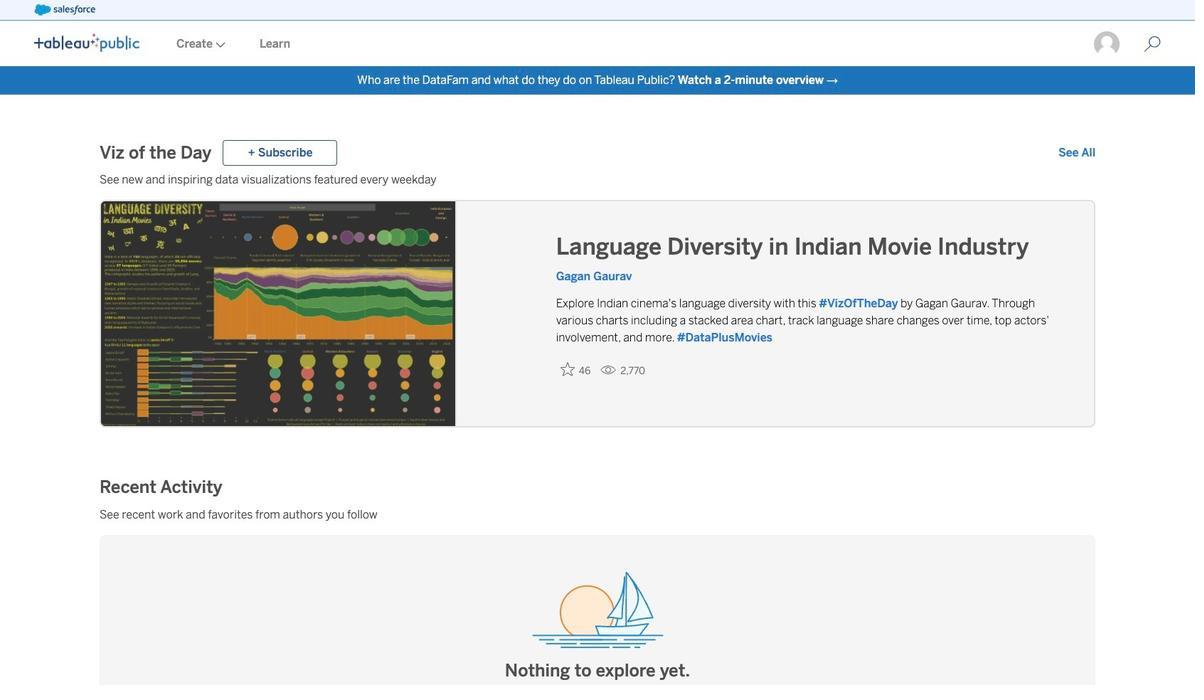 Task type: vqa. For each thing, say whether or not it's contained in the screenshot.
the bottom r
no



Task type: locate. For each thing, give the bounding box(es) containing it.
see recent work and favorites from authors you follow element
[[100, 506, 1095, 524]]

go to search image
[[1127, 36, 1178, 53]]

christina.overa image
[[1093, 30, 1121, 58]]

see new and inspiring data visualizations featured every weekday element
[[100, 171, 1095, 189]]

add favorite image
[[560, 362, 575, 376]]

tableau public viz of the day image
[[101, 201, 457, 429]]

recent activity heading
[[100, 476, 222, 498]]

salesforce logo image
[[34, 4, 95, 16]]



Task type: describe. For each thing, give the bounding box(es) containing it.
logo image
[[34, 33, 139, 52]]

Add Favorite button
[[556, 358, 595, 381]]

viz of the day heading
[[100, 142, 212, 164]]

create image
[[213, 42, 226, 48]]

see all viz of the day element
[[1058, 144, 1095, 161]]



